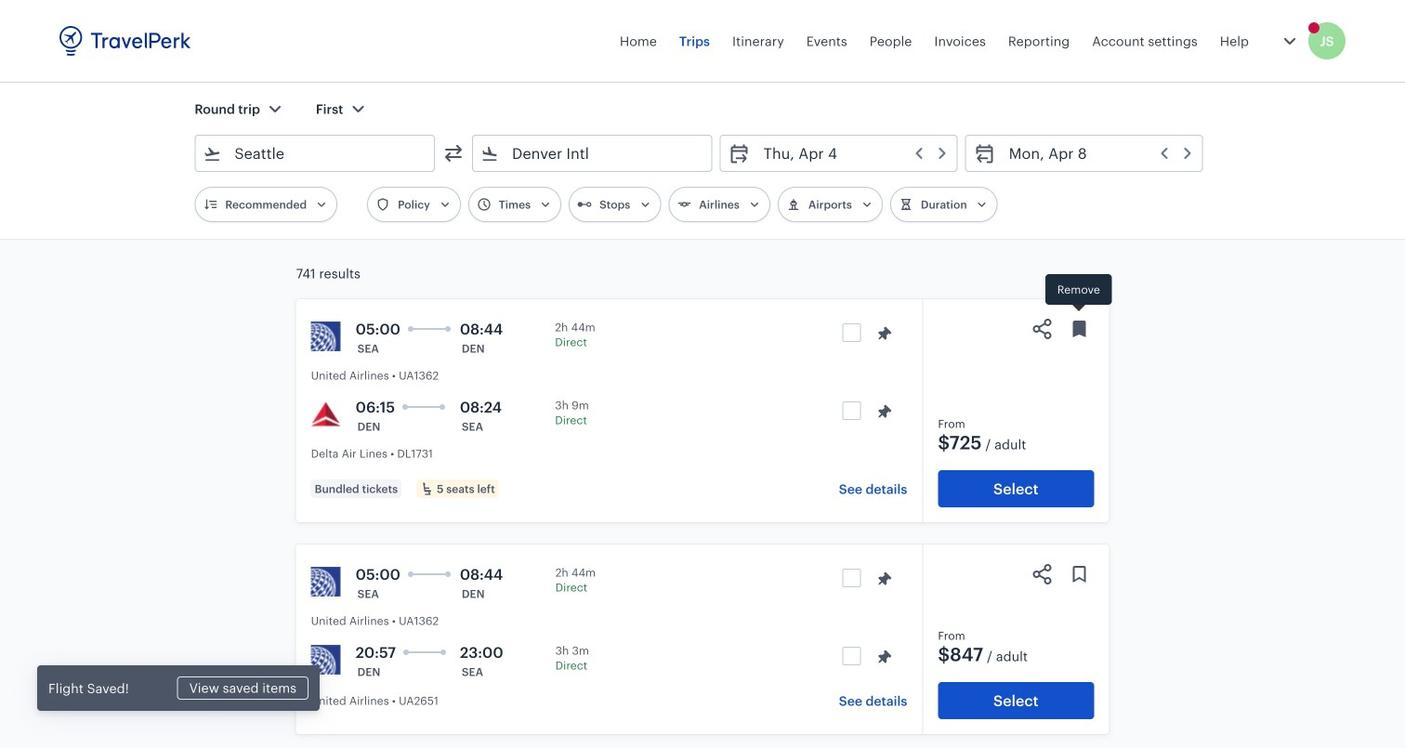 Task type: describe. For each thing, give the bounding box(es) containing it.
delta air lines image
[[311, 400, 341, 429]]

Depart field
[[751, 139, 950, 168]]

united airlines image
[[311, 645, 341, 675]]

united airlines image for delta air lines image
[[311, 322, 341, 351]]

united airlines image for united airlines icon
[[311, 567, 341, 597]]



Task type: locate. For each thing, give the bounding box(es) containing it.
Return field
[[996, 139, 1195, 168]]

tooltip
[[1046, 274, 1112, 314]]

From search field
[[222, 139, 410, 168]]

1 united airlines image from the top
[[311, 322, 341, 351]]

united airlines image up united airlines icon
[[311, 567, 341, 597]]

2 united airlines image from the top
[[311, 567, 341, 597]]

0 vertical spatial united airlines image
[[311, 322, 341, 351]]

united airlines image
[[311, 322, 341, 351], [311, 567, 341, 597]]

united airlines image up delta air lines image
[[311, 322, 341, 351]]

To search field
[[499, 139, 688, 168]]

1 vertical spatial united airlines image
[[311, 567, 341, 597]]



Task type: vqa. For each thing, say whether or not it's contained in the screenshot.
Return text field
no



